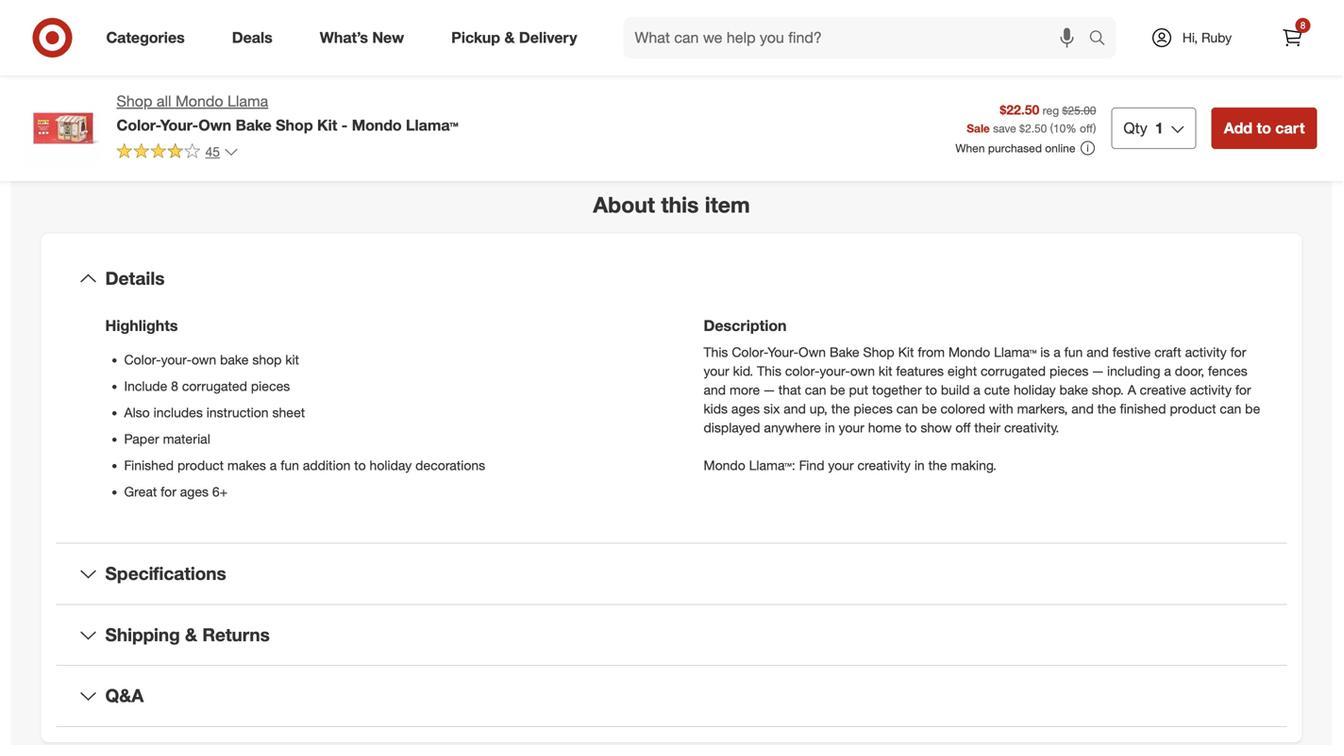 Task type: describe. For each thing, give the bounding box(es) containing it.
mondo right all
[[176, 92, 223, 110]]

decorations
[[416, 458, 485, 474]]

$22.50 reg $25.00 sale save $ 2.50 ( 10 % off )
[[967, 102, 1097, 135]]

this
[[661, 192, 699, 218]]

image gallery element
[[26, 0, 649, 146]]

up,
[[810, 401, 828, 417]]

$22.50
[[1000, 102, 1040, 118]]

0 horizontal spatial product
[[178, 458, 224, 474]]

description
[[704, 317, 787, 335]]

color-your-own bake shop kit - mondo llama&#8482;, 4 of 11 image
[[26, 0, 330, 90]]

eight
[[948, 363, 977, 380]]

purchased
[[989, 141, 1042, 155]]

1 vertical spatial shop
[[276, 116, 313, 134]]

6+
[[212, 484, 228, 501]]

to down features
[[926, 382, 938, 399]]

great for ages 6+
[[124, 484, 228, 501]]

a left cute
[[974, 382, 981, 399]]

specifications button
[[56, 544, 1288, 605]]

shop all mondo llama color-your-own bake shop kit - mondo llama™
[[117, 92, 459, 134]]

also
[[124, 405, 150, 421]]

finished
[[124, 458, 174, 474]]

cute
[[985, 382, 1010, 399]]

details button
[[56, 249, 1288, 309]]

sale
[[967, 121, 990, 135]]

0 horizontal spatial kit
[[285, 352, 299, 368]]

this color-your-own bake shop kit from mondo llama™ is a fun and festive craft activity for your kid. this color-your-own kit features eight corrugated pieces — including a door, fences and more — that can be put together to build a cute holiday bake shop. a creative activity for kids ages six and up, the pieces can be colored with markers, and the finished product can be displayed anywhere in your home to show off their creativity.
[[704, 344, 1261, 436]]

0 horizontal spatial bake
[[220, 352, 249, 368]]

0 vertical spatial —
[[1093, 363, 1104, 380]]

returns
[[202, 625, 270, 646]]

1
[[1156, 119, 1164, 137]]

and down shop.
[[1072, 401, 1094, 417]]

is
[[1041, 344, 1050, 361]]

10
[[1054, 121, 1066, 135]]

mondo inside this color-your-own bake shop kit from mondo llama™ is a fun and festive craft activity for your kid. this color-your-own kit features eight corrugated pieces — including a door, fences and more — that can be put together to build a cute holiday bake shop. a creative activity for kids ages six and up, the pieces can be colored with markers, and the finished product can be displayed anywhere in your home to show off their creativity.
[[949, 344, 991, 361]]

mondo right show
[[352, 116, 402, 134]]

photo from messiah, 5 of 11 image
[[345, 0, 649, 90]]

0 vertical spatial for
[[1231, 344, 1247, 361]]

include
[[124, 378, 167, 395]]

sponsored
[[1262, 112, 1318, 126]]

llama™ inside this color-your-own bake shop kit from mondo llama™ is a fun and festive craft activity for your kid. this color-your-own kit features eight corrugated pieces — including a door, fences and more — that can be put together to build a cute holiday bake shop. a creative activity for kids ages six and up, the pieces can be colored with markers, and the finished product can be displayed anywhere in your home to show off their creativity.
[[994, 344, 1037, 361]]

2.50
[[1025, 121, 1048, 135]]

colored
[[941, 401, 986, 417]]

door,
[[1175, 363, 1205, 380]]

addition
[[303, 458, 351, 474]]

in inside this color-your-own bake shop kit from mondo llama™ is a fun and festive craft activity for your kid. this color-your-own kit features eight corrugated pieces — including a door, fences and more — that can be put together to build a cute holiday bake shop. a creative activity for kids ages six and up, the pieces can be colored with markers, and the finished product can be displayed anywhere in your home to show off their creativity.
[[825, 420, 835, 436]]

0 vertical spatial shop
[[117, 92, 152, 110]]

cart
[[1276, 119, 1305, 137]]

your- inside this color-your-own bake shop kit from mondo llama™ is a fun and festive craft activity for your kid. this color-your-own kit features eight corrugated pieces — including a door, fences and more — that can be put together to build a cute holiday bake shop. a creative activity for kids ages six and up, the pieces can be colored with markers, and the finished product can be displayed anywhere in your home to show off their creativity.
[[768, 344, 799, 361]]

1 horizontal spatial this
[[757, 363, 782, 380]]

creativity
[[858, 458, 911, 474]]

shipping & returns button
[[56, 606, 1288, 666]]

their
[[975, 420, 1001, 436]]

fun inside this color-your-own bake shop kit from mondo llama™ is a fun and festive craft activity for your kid. this color-your-own kit features eight corrugated pieces — including a door, fences and more — that can be put together to build a cute holiday bake shop. a creative activity for kids ages six and up, the pieces can be colored with markers, and the finished product can be displayed anywhere in your home to show off their creativity.
[[1065, 344, 1083, 361]]

to left show
[[906, 420, 917, 436]]

a
[[1128, 382, 1137, 399]]

search
[[1081, 30, 1126, 49]]

corrugated inside this color-your-own bake shop kit from mondo llama™ is a fun and festive craft activity for your kid. this color-your-own kit features eight corrugated pieces — including a door, fences and more — that can be put together to build a cute holiday bake shop. a creative activity for kids ages six and up, the pieces can be colored with markers, and the finished product can be displayed anywhere in your home to show off their creativity.
[[981, 363, 1046, 380]]

qty
[[1124, 119, 1148, 137]]

show
[[273, 116, 311, 135]]

what's new link
[[304, 17, 428, 59]]

& for pickup
[[505, 28, 515, 47]]

pickup & delivery link
[[435, 17, 601, 59]]

shipping & returns
[[105, 625, 270, 646]]

add to cart
[[1224, 119, 1305, 137]]

shop.
[[1092, 382, 1124, 399]]

2 horizontal spatial the
[[1098, 401, 1117, 417]]

delivery
[[519, 28, 577, 47]]

%
[[1066, 121, 1077, 135]]

show
[[921, 420, 952, 436]]

christmas bakery - he loves his new christmas bakery
[[375, 30, 610, 59]]

1 vertical spatial christmas
[[375, 45, 427, 59]]

a right is
[[1054, 344, 1061, 361]]

festive
[[1113, 344, 1151, 361]]

q&a button
[[56, 667, 1288, 727]]

what's
[[320, 28, 368, 47]]

fences
[[1209, 363, 1248, 380]]

pickup
[[452, 28, 501, 47]]

search button
[[1081, 17, 1126, 62]]

shop inside this color-your-own bake shop kit from mondo llama™ is a fun and festive craft activity for your kid. this color-your-own kit features eight corrugated pieces — including a door, fences and more — that can be put together to build a cute holiday bake shop. a creative activity for kids ages six and up, the pieces can be colored with markers, and the finished product can be displayed anywhere in your home to show off their creativity.
[[864, 344, 895, 361]]

product inside this color-your-own bake shop kit from mondo llama™ is a fun and festive craft activity for your kid. this color-your-own kit features eight corrugated pieces — including a door, fences and more — that can be put together to build a cute holiday bake shop. a creative activity for kids ages six and up, the pieces can be colored with markers, and the finished product can be displayed anywhere in your home to show off their creativity.
[[1170, 401, 1217, 417]]

and left festive
[[1087, 344, 1109, 361]]

about
[[593, 192, 655, 218]]

great
[[124, 484, 157, 501]]

own inside this color-your-own bake shop kit from mondo llama™ is a fun and festive craft activity for your kid. this color-your-own kit features eight corrugated pieces — including a door, fences and more — that can be put together to build a cute holiday bake shop. a creative activity for kids ages six and up, the pieces can be colored with markers, and the finished product can be displayed anywhere in your home to show off their creativity.
[[799, 344, 826, 361]]

shop
[[252, 352, 282, 368]]

creativity.
[[1005, 420, 1060, 436]]

put
[[849, 382, 869, 399]]

holiday inside this color-your-own bake shop kit from mondo llama™ is a fun and festive craft activity for your kid. this color-your-own kit features eight corrugated pieces — including a door, fences and more — that can be put together to build a cute holiday bake shop. a creative activity for kids ages six and up, the pieces can be colored with markers, and the finished product can be displayed anywhere in your home to show off their creativity.
[[1014, 382, 1056, 399]]

online
[[1046, 141, 1076, 155]]

llama™ inside shop all mondo llama color-your-own bake shop kit - mondo llama™
[[406, 116, 459, 134]]

finished
[[1120, 401, 1167, 417]]

messiah
[[375, 30, 420, 44]]

images
[[354, 116, 403, 135]]

find
[[799, 458, 825, 474]]

also includes instruction sheet
[[124, 405, 305, 421]]

with
[[989, 401, 1014, 417]]

What can we help you find? suggestions appear below search field
[[624, 17, 1094, 59]]

home
[[868, 420, 902, 436]]

from
[[918, 344, 945, 361]]

deals link
[[216, 17, 296, 59]]

1 vertical spatial fun
[[281, 458, 299, 474]]

0 horizontal spatial this
[[704, 344, 728, 361]]

categories link
[[90, 17, 208, 59]]

0 horizontal spatial your-
[[161, 352, 192, 368]]

markers,
[[1018, 401, 1068, 417]]

a down craft
[[1165, 363, 1172, 380]]

1 horizontal spatial can
[[897, 401, 918, 417]]

0 horizontal spatial corrugated
[[182, 378, 247, 395]]

your- inside this color-your-own bake shop kit from mondo llama™ is a fun and festive craft activity for your kid. this color-your-own kit features eight corrugated pieces — including a door, fences and more — that can be put together to build a cute holiday bake shop. a creative activity for kids ages six and up, the pieces can be colored with markers, and the finished product can be displayed anywhere in your home to show off their creativity.
[[820, 363, 851, 380]]

1 horizontal spatial pieces
[[854, 401, 893, 417]]

more inside this color-your-own bake shop kit from mondo llama™ is a fun and festive craft activity for your kid. this color-your-own kit features eight corrugated pieces — including a door, fences and more — that can be put together to build a cute holiday bake shop. a creative activity for kids ages six and up, the pieces can be colored with markers, and the finished product can be displayed anywhere in your home to show off their creativity.
[[730, 382, 760, 399]]

your- inside shop all mondo llama color-your-own bake shop kit - mondo llama™
[[160, 116, 198, 134]]

build
[[941, 382, 970, 399]]

own inside shop all mondo llama color-your-own bake shop kit - mondo llama™
[[198, 116, 231, 134]]

he
[[524, 30, 539, 44]]

8 link
[[1272, 17, 1314, 59]]

1 vertical spatial your
[[839, 420, 865, 436]]



Task type: vqa. For each thing, say whether or not it's contained in the screenshot.
topmost your
yes



Task type: locate. For each thing, give the bounding box(es) containing it.
0 horizontal spatial 8
[[171, 378, 178, 395]]

show more images button
[[260, 105, 415, 146]]

kids
[[704, 401, 728, 417]]

and
[[1087, 344, 1109, 361], [704, 382, 726, 399], [784, 401, 806, 417], [1072, 401, 1094, 417]]

be left put
[[830, 382, 846, 399]]

)
[[1094, 121, 1097, 135]]

be up show
[[922, 401, 937, 417]]

christmas up bakery
[[424, 30, 475, 44]]

0 vertical spatial ages
[[732, 401, 760, 417]]

the right up,
[[832, 401, 850, 417]]

- inside shop all mondo llama color-your-own bake shop kit - mondo llama™
[[342, 116, 348, 134]]

your-
[[160, 116, 198, 134], [768, 344, 799, 361]]

features
[[896, 363, 944, 380]]

color- up include
[[124, 352, 161, 368]]

kit
[[317, 116, 337, 134], [899, 344, 914, 361]]

holiday
[[1014, 382, 1056, 399], [370, 458, 412, 474]]

1 vertical spatial —
[[764, 382, 775, 399]]

ruby
[[1202, 29, 1232, 46]]

1 vertical spatial in
[[915, 458, 925, 474]]

product down creative
[[1170, 401, 1217, 417]]

paper
[[124, 431, 159, 448]]

off inside this color-your-own bake shop kit from mondo llama™ is a fun and festive craft activity for your kid. this color-your-own kit features eight corrugated pieces — including a door, fences and more — that can be put together to build a cute holiday bake shop. a creative activity for kids ages six and up, the pieces can be colored with markers, and the finished product can be displayed anywhere in your home to show off their creativity.
[[956, 420, 971, 436]]

your- up include
[[161, 352, 192, 368]]

off right %
[[1080, 121, 1094, 135]]

& inside dropdown button
[[185, 625, 197, 646]]

color-
[[117, 116, 160, 134], [732, 344, 768, 361], [124, 352, 161, 368]]

2 horizontal spatial can
[[1220, 401, 1242, 417]]

includes
[[154, 405, 203, 421]]

more right show
[[315, 116, 350, 135]]

shipping
[[105, 625, 180, 646]]

be
[[830, 382, 846, 399], [922, 401, 937, 417], [1246, 401, 1261, 417]]

1 horizontal spatial ages
[[732, 401, 760, 417]]

— up six at the bottom right of page
[[764, 382, 775, 399]]

0 vertical spatial bake
[[220, 352, 249, 368]]

own inside this color-your-own bake shop kit from mondo llama™ is a fun and festive craft activity for your kid. this color-your-own kit features eight corrugated pieces — including a door, fences and more — that can be put together to build a cute holiday bake shop. a creative activity for kids ages six and up, the pieces can be colored with markers, and the finished product can be displayed anywhere in your home to show off their creativity.
[[851, 363, 875, 380]]

1 horizontal spatial off
[[1080, 121, 1094, 135]]

1 vertical spatial off
[[956, 420, 971, 436]]

1 vertical spatial ages
[[180, 484, 209, 501]]

0 horizontal spatial —
[[764, 382, 775, 399]]

1 horizontal spatial kit
[[899, 344, 914, 361]]

$
[[1020, 121, 1025, 135]]

0 vertical spatial bake
[[236, 116, 272, 134]]

2 vertical spatial shop
[[864, 344, 895, 361]]

kit inside this color-your-own bake shop kit from mondo llama™ is a fun and festive craft activity for your kid. this color-your-own kit features eight corrugated pieces — including a door, fences and more — that can be put together to build a cute holiday bake shop. a creative activity for kids ages six and up, the pieces can be colored with markers, and the finished product can be displayed anywhere in your home to show off their creativity.
[[899, 344, 914, 361]]

your-
[[161, 352, 192, 368], [820, 363, 851, 380]]

when purchased online
[[956, 141, 1076, 155]]

0 vertical spatial activity
[[1186, 344, 1227, 361]]

0 vertical spatial holiday
[[1014, 382, 1056, 399]]

llama™ left is
[[994, 344, 1037, 361]]

activity up door,
[[1186, 344, 1227, 361]]

- left he
[[517, 30, 521, 44]]

for
[[1231, 344, 1247, 361], [1236, 382, 1252, 399], [161, 484, 176, 501]]

0 horizontal spatial can
[[805, 382, 827, 399]]

bake down llama
[[236, 116, 272, 134]]

0 horizontal spatial your-
[[160, 116, 198, 134]]

your left kid.
[[704, 363, 730, 380]]

mondo
[[176, 92, 223, 110], [352, 116, 402, 134], [949, 344, 991, 361], [704, 458, 746, 474]]

1 vertical spatial for
[[1236, 382, 1252, 399]]

corrugated
[[981, 363, 1046, 380], [182, 378, 247, 395]]

1 vertical spatial activity
[[1190, 382, 1232, 399]]

can
[[805, 382, 827, 399], [897, 401, 918, 417], [1220, 401, 1242, 417]]

kit right show
[[317, 116, 337, 134]]

can down fences
[[1220, 401, 1242, 417]]

0 vertical spatial product
[[1170, 401, 1217, 417]]

bake up put
[[830, 344, 860, 361]]

0 vertical spatial off
[[1080, 121, 1094, 135]]

0 horizontal spatial &
[[185, 625, 197, 646]]

finished product makes a fun addition to holiday decorations
[[124, 458, 485, 474]]

2 vertical spatial for
[[161, 484, 176, 501]]

advertisement region
[[695, 39, 1318, 110]]

your- up 45 link
[[160, 116, 198, 134]]

bakery
[[430, 45, 465, 59]]

0 horizontal spatial shop
[[117, 92, 152, 110]]

1 horizontal spatial your-
[[768, 344, 799, 361]]

0 horizontal spatial the
[[832, 401, 850, 417]]

when
[[956, 141, 985, 155]]

0 horizontal spatial own
[[198, 116, 231, 134]]

1 horizontal spatial holiday
[[1014, 382, 1056, 399]]

kit inside this color-your-own bake shop kit from mondo llama™ is a fun and festive craft activity for your kid. this color-your-own kit features eight corrugated pieces — including a door, fences and more — that can be put together to build a cute holiday bake shop. a creative activity for kids ages six and up, the pieces can be colored with markers, and the finished product can be displayed anywhere in your home to show off their creativity.
[[879, 363, 893, 380]]

paper material
[[124, 431, 210, 448]]

making.
[[951, 458, 997, 474]]

highlights
[[105, 317, 178, 335]]

in down up,
[[825, 420, 835, 436]]

off down colored
[[956, 420, 971, 436]]

2 vertical spatial your
[[828, 458, 854, 474]]

mondo down displayed
[[704, 458, 746, 474]]

to
[[1257, 119, 1272, 137], [926, 382, 938, 399], [906, 420, 917, 436], [354, 458, 366, 474]]

kid.
[[733, 363, 754, 380]]

0 horizontal spatial in
[[825, 420, 835, 436]]

holiday left decorations
[[370, 458, 412, 474]]

mondo up eight
[[949, 344, 991, 361]]

bake left the shop
[[220, 352, 249, 368]]

kit inside shop all mondo llama color-your-own bake shop kit - mondo llama™
[[317, 116, 337, 134]]

the left making.
[[929, 458, 948, 474]]

1 vertical spatial kit
[[899, 344, 914, 361]]

0 vertical spatial your
[[704, 363, 730, 380]]

0 vertical spatial kit
[[317, 116, 337, 134]]

more inside button
[[315, 116, 350, 135]]

1 vertical spatial 8
[[171, 378, 178, 395]]

0 horizontal spatial bake
[[236, 116, 272, 134]]

all
[[157, 92, 171, 110]]

craft
[[1155, 344, 1182, 361]]

for up fences
[[1231, 344, 1247, 361]]

own
[[198, 116, 231, 134], [799, 344, 826, 361]]

more down kid.
[[730, 382, 760, 399]]

add to cart button
[[1212, 108, 1318, 149]]

bake left shop.
[[1060, 382, 1089, 399]]

own up include 8 corrugated pieces at the left bottom of the page
[[192, 352, 216, 368]]

color-your-own bake shop kit
[[124, 352, 299, 368]]

0 vertical spatial in
[[825, 420, 835, 436]]

0 vertical spatial your-
[[160, 116, 198, 134]]

color- down all
[[117, 116, 160, 134]]

& for shipping
[[185, 625, 197, 646]]

his
[[571, 30, 586, 44]]

1 vertical spatial llama™
[[994, 344, 1037, 361]]

ages left the 6+
[[180, 484, 209, 501]]

0 horizontal spatial own
[[192, 352, 216, 368]]

image of color-your-own bake shop kit - mondo llama™ image
[[26, 91, 102, 166]]

can down together
[[897, 401, 918, 417]]

0 horizontal spatial llama™
[[406, 116, 459, 134]]

item
[[705, 192, 750, 218]]

fun left the addition
[[281, 458, 299, 474]]

more
[[315, 116, 350, 135], [730, 382, 760, 399]]

1 horizontal spatial corrugated
[[981, 363, 1046, 380]]

1 horizontal spatial 8
[[1301, 19, 1306, 31]]

for down fences
[[1236, 382, 1252, 399]]

save
[[994, 121, 1017, 135]]

a right makes
[[270, 458, 277, 474]]

0 vertical spatial &
[[505, 28, 515, 47]]

pieces
[[1050, 363, 1089, 380], [251, 378, 290, 395], [854, 401, 893, 417]]

show more images
[[273, 116, 403, 135]]

2 horizontal spatial be
[[1246, 401, 1261, 417]]

to inside button
[[1257, 119, 1272, 137]]

1 horizontal spatial bake
[[830, 344, 860, 361]]

christmas
[[424, 30, 475, 44], [375, 45, 427, 59]]

to right add at the right top
[[1257, 119, 1272, 137]]

kit up features
[[899, 344, 914, 361]]

1 horizontal spatial your-
[[820, 363, 851, 380]]

1 vertical spatial product
[[178, 458, 224, 474]]

llama
[[228, 92, 268, 110]]

0 horizontal spatial fun
[[281, 458, 299, 474]]

your- up put
[[820, 363, 851, 380]]

0 horizontal spatial off
[[956, 420, 971, 436]]

bake inside shop all mondo llama color-your-own bake shop kit - mondo llama™
[[236, 116, 272, 134]]

sheet
[[272, 405, 305, 421]]

pieces up home
[[854, 401, 893, 417]]

qty 1
[[1124, 119, 1164, 137]]

8 up includes
[[171, 378, 178, 395]]

bakery
[[478, 30, 514, 44]]

corrugated up also includes instruction sheet
[[182, 378, 247, 395]]

own up 45
[[198, 116, 231, 134]]

this right kid.
[[757, 363, 782, 380]]

your- up color-
[[768, 344, 799, 361]]

new
[[372, 28, 404, 47]]

corrugated up cute
[[981, 363, 1046, 380]]

llama™ right images at the left top of the page
[[406, 116, 459, 134]]

new
[[589, 30, 610, 44]]

to right the addition
[[354, 458, 366, 474]]

1 horizontal spatial in
[[915, 458, 925, 474]]

makes
[[227, 458, 266, 474]]

together
[[872, 382, 922, 399]]

8 inside "8" link
[[1301, 19, 1306, 31]]

be down fences
[[1246, 401, 1261, 417]]

1 horizontal spatial shop
[[276, 116, 313, 134]]

pickup & delivery
[[452, 28, 577, 47]]

bake inside this color-your-own bake shop kit from mondo llama™ is a fun and festive craft activity for your kid. this color-your-own kit features eight corrugated pieces — including a door, fences and more — that can be put together to build a cute holiday bake shop. a creative activity for kids ages six and up, the pieces can be colored with markers, and the finished product can be displayed anywhere in your home to show off their creativity.
[[1060, 382, 1089, 399]]

that
[[779, 382, 802, 399]]

1 horizontal spatial kit
[[879, 363, 893, 380]]

1 vertical spatial own
[[799, 344, 826, 361]]

in right creativity
[[915, 458, 925, 474]]

this down description
[[704, 344, 728, 361]]

0 vertical spatial llama™
[[406, 116, 459, 134]]

color-
[[786, 363, 820, 380]]

1 vertical spatial your-
[[768, 344, 799, 361]]

bake inside this color-your-own bake shop kit from mondo llama™ is a fun and festive craft activity for your kid. this color-your-own kit features eight corrugated pieces — including a door, fences and more — that can be put together to build a cute holiday bake shop. a creative activity for kids ages six and up, the pieces can be colored with markers, and the finished product can be displayed anywhere in your home to show off their creativity.
[[830, 344, 860, 361]]

the down shop.
[[1098, 401, 1117, 417]]

8
[[1301, 19, 1306, 31], [171, 378, 178, 395]]

1 horizontal spatial -
[[517, 30, 521, 44]]

your right find
[[828, 458, 854, 474]]

1 horizontal spatial bake
[[1060, 382, 1089, 399]]

hi,
[[1183, 29, 1198, 46]]

specifications
[[105, 563, 226, 585]]

displayed
[[704, 420, 761, 436]]

8 right ruby
[[1301, 19, 1306, 31]]

color- up kid.
[[732, 344, 768, 361]]

0 horizontal spatial pieces
[[251, 378, 290, 395]]

0 vertical spatial this
[[704, 344, 728, 361]]

mondo llama™: find your creativity in the making.
[[704, 458, 997, 474]]

1 vertical spatial bake
[[830, 344, 860, 361]]

and up 'anywhere'
[[784, 401, 806, 417]]

can up up,
[[805, 382, 827, 399]]

1 horizontal spatial the
[[929, 458, 948, 474]]

hi, ruby
[[1183, 29, 1232, 46]]

holiday up markers,
[[1014, 382, 1056, 399]]

1 horizontal spatial own
[[799, 344, 826, 361]]

off inside $22.50 reg $25.00 sale save $ 2.50 ( 10 % off )
[[1080, 121, 1094, 135]]

1 horizontal spatial —
[[1093, 363, 1104, 380]]

1 vertical spatial more
[[730, 382, 760, 399]]

and up kids
[[704, 382, 726, 399]]

0 vertical spatial fun
[[1065, 344, 1083, 361]]

for right great
[[161, 484, 176, 501]]

christmas down messiah
[[375, 45, 427, 59]]

0 horizontal spatial -
[[342, 116, 348, 134]]

0 vertical spatial christmas
[[424, 30, 475, 44]]

0 horizontal spatial kit
[[317, 116, 337, 134]]

ages up displayed
[[732, 401, 760, 417]]

1 horizontal spatial &
[[505, 28, 515, 47]]

own
[[192, 352, 216, 368], [851, 363, 875, 380]]

pieces down the shop
[[251, 378, 290, 395]]

0 horizontal spatial ages
[[180, 484, 209, 501]]

color- inside shop all mondo llama color-your-own bake shop kit - mondo llama™
[[117, 116, 160, 134]]

—
[[1093, 363, 1104, 380], [764, 382, 775, 399]]

0 horizontal spatial more
[[315, 116, 350, 135]]

- left images at the left top of the page
[[342, 116, 348, 134]]

off
[[1080, 121, 1094, 135], [956, 420, 971, 436]]

ages inside this color-your-own bake shop kit from mondo llama™ is a fun and festive craft activity for your kid. this color-your-own kit features eight corrugated pieces — including a door, fences and more — that can be put together to build a cute holiday bake shop. a creative activity for kids ages six and up, the pieces can be colored with markers, and the finished product can be displayed anywhere in your home to show off their creativity.
[[732, 401, 760, 417]]

1 horizontal spatial fun
[[1065, 344, 1083, 361]]

include 8 corrugated pieces
[[124, 378, 290, 395]]

0 horizontal spatial be
[[830, 382, 846, 399]]

45 link
[[117, 142, 239, 164]]

details
[[105, 268, 165, 290]]

color- inside this color-your-own bake shop kit from mondo llama™ is a fun and festive craft activity for your kid. this color-your-own kit features eight corrugated pieces — including a door, fences and more — that can be put together to build a cute holiday bake shop. a creative activity for kids ages six and up, the pieces can be colored with markers, and the finished product can be displayed anywhere in your home to show off their creativity.
[[732, 344, 768, 361]]

kit up together
[[879, 363, 893, 380]]

own up color-
[[799, 344, 826, 361]]

add
[[1224, 119, 1253, 137]]

1 horizontal spatial own
[[851, 363, 875, 380]]

0 vertical spatial -
[[517, 30, 521, 44]]

1 vertical spatial &
[[185, 625, 197, 646]]

your left home
[[839, 420, 865, 436]]

$25.00
[[1063, 103, 1097, 118]]

- inside christmas bakery - he loves his new christmas bakery
[[517, 30, 521, 44]]

material
[[163, 431, 210, 448]]

— up shop.
[[1093, 363, 1104, 380]]

pieces down is
[[1050, 363, 1089, 380]]

1 vertical spatial holiday
[[370, 458, 412, 474]]

0 horizontal spatial holiday
[[370, 458, 412, 474]]

0 vertical spatial own
[[198, 116, 231, 134]]

kit right the shop
[[285, 352, 299, 368]]

loves
[[542, 30, 568, 44]]

llama™:
[[749, 458, 796, 474]]

fun right is
[[1065, 344, 1083, 361]]

0 vertical spatial 8
[[1301, 19, 1306, 31]]

0 vertical spatial more
[[315, 116, 350, 135]]

shop
[[117, 92, 152, 110], [276, 116, 313, 134], [864, 344, 895, 361]]

1 horizontal spatial llama™
[[994, 344, 1037, 361]]

1 vertical spatial -
[[342, 116, 348, 134]]

q&a
[[105, 686, 144, 707]]

2 horizontal spatial pieces
[[1050, 363, 1089, 380]]

1 horizontal spatial be
[[922, 401, 937, 417]]

own up put
[[851, 363, 875, 380]]

activity down fences
[[1190, 382, 1232, 399]]

six
[[764, 401, 780, 417]]

product down material
[[178, 458, 224, 474]]



